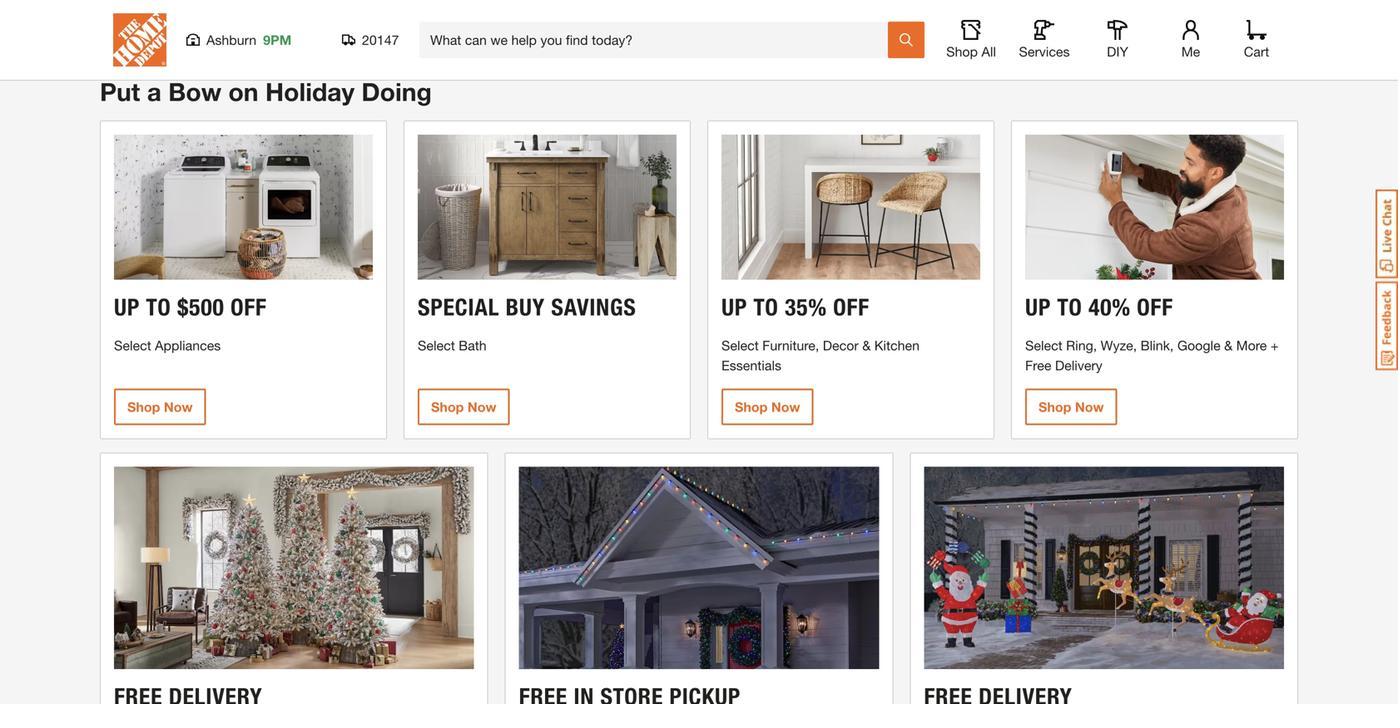 Task type: describe. For each thing, give the bounding box(es) containing it.
shop now for up to 40% off
[[1039, 400, 1104, 415]]

delivery
[[1055, 358, 1103, 374]]

to for $500
[[146, 294, 171, 322]]

special
[[418, 294, 500, 322]]

9pm
[[263, 32, 291, 48]]

ashburn
[[206, 32, 256, 48]]

image for free in store pickup image
[[519, 467, 879, 670]]

shop for special buy savings
[[431, 400, 464, 415]]

to for 35%
[[754, 294, 779, 322]]

a
[[147, 77, 161, 106]]

select bath
[[418, 338, 487, 354]]

shop for up to $500 off
[[127, 400, 160, 415]]

bath
[[459, 338, 487, 354]]

furniture,
[[762, 338, 819, 354]]

shop for up to 40% off
[[1039, 400, 1071, 415]]

services
[[1019, 44, 1070, 60]]

shop today's specials link
[[922, 0, 1284, 35]]

shop for up to 35% off
[[735, 400, 768, 415]]

40%
[[1089, 294, 1131, 322]]

off for up to 35% off
[[833, 294, 869, 322]]

now for 40%
[[1075, 400, 1104, 415]]

$500
[[177, 294, 224, 322]]

shop today's specials
[[1032, 9, 1174, 25]]

up for up to 40% off
[[1025, 294, 1051, 322]]

cart link
[[1238, 20, 1275, 60]]

What can we help you find today? search field
[[430, 22, 887, 57]]

shop all button
[[945, 20, 998, 60]]

35%
[[785, 294, 827, 322]]

more
[[1236, 338, 1267, 354]]

now for 35%
[[771, 400, 800, 415]]

google
[[1177, 338, 1221, 354]]

savings
[[551, 294, 636, 322]]

wyze,
[[1101, 338, 1137, 354]]

shop all
[[946, 44, 996, 60]]

image for up to 35% off image
[[722, 135, 980, 280]]

1 image for free delivery image from the left
[[114, 467, 474, 670]]

shop now link for up to 40% off
[[1025, 389, 1117, 426]]

shop now for up to $500 off
[[127, 400, 193, 415]]

2 image for free delivery image from the left
[[924, 467, 1284, 670]]

holiday
[[265, 77, 355, 106]]

ring,
[[1066, 338, 1097, 354]]

all
[[982, 44, 996, 60]]

shop inside 'shop all' button
[[946, 44, 978, 60]]

put a bow on holiday doing
[[100, 77, 432, 106]]

shop now link for up to 35% off
[[722, 389, 814, 426]]

blink,
[[1141, 338, 1174, 354]]

shop now link for special buy savings
[[418, 389, 510, 426]]

the home depot logo image
[[113, 13, 166, 67]]

essentials
[[722, 358, 781, 374]]

select appliances
[[114, 338, 221, 354]]

select furniture, decor & kitchen essentials
[[722, 338, 920, 374]]

feedback link image
[[1376, 281, 1398, 371]]



Task type: vqa. For each thing, say whether or not it's contained in the screenshot.
Blink,
yes



Task type: locate. For each thing, give the bounding box(es) containing it.
shop down "essentials"
[[735, 400, 768, 415]]

select up "essentials"
[[722, 338, 759, 354]]

1 horizontal spatial off
[[833, 294, 869, 322]]

4 shop now link from the left
[[1025, 389, 1117, 426]]

shop now
[[127, 400, 193, 415], [431, 400, 496, 415], [735, 400, 800, 415], [1039, 400, 1104, 415]]

select left appliances
[[114, 338, 151, 354]]

up to $500 off
[[114, 294, 267, 322]]

4 shop now from the left
[[1039, 400, 1104, 415]]

1 now from the left
[[164, 400, 193, 415]]

live chat image
[[1376, 190, 1398, 279]]

up
[[114, 294, 140, 322], [722, 294, 747, 322], [1025, 294, 1051, 322]]

0 horizontal spatial to
[[146, 294, 171, 322]]

& inside select ring, wyze, blink, google & more + free delivery
[[1224, 338, 1233, 354]]

off up blink,
[[1137, 294, 1173, 322]]

shop now link down select appliances
[[114, 389, 206, 426]]

1 & from the left
[[862, 338, 871, 354]]

now down the delivery at bottom right
[[1075, 400, 1104, 415]]

select for special buy savings
[[418, 338, 455, 354]]

20147
[[362, 32, 399, 48]]

2 off from the left
[[833, 294, 869, 322]]

now down "essentials"
[[771, 400, 800, 415]]

off up decor
[[833, 294, 869, 322]]

shop down free
[[1039, 400, 1071, 415]]

select ring, wyze, blink, google & more + free delivery
[[1025, 338, 1279, 374]]

+
[[1271, 338, 1279, 354]]

select
[[114, 338, 151, 354], [418, 338, 455, 354], [722, 338, 759, 354], [1025, 338, 1063, 354]]

shop down select appliances
[[127, 400, 160, 415]]

select for up to 35% off
[[722, 338, 759, 354]]

select for up to 40% off
[[1025, 338, 1063, 354]]

2 horizontal spatial off
[[1137, 294, 1173, 322]]

3 to from the left
[[1057, 294, 1082, 322]]

up up select appliances
[[114, 294, 140, 322]]

ashburn 9pm
[[206, 32, 291, 48]]

2 now from the left
[[468, 400, 496, 415]]

shop
[[946, 44, 978, 60], [127, 400, 160, 415], [431, 400, 464, 415], [735, 400, 768, 415], [1039, 400, 1071, 415]]

3 up from the left
[[1025, 294, 1051, 322]]

3 now from the left
[[771, 400, 800, 415]]

diy button
[[1091, 20, 1144, 60]]

image for free delivery image
[[114, 467, 474, 670], [924, 467, 1284, 670]]

1 select from the left
[[114, 338, 151, 354]]

select for up to $500 off
[[114, 338, 151, 354]]

appliances
[[155, 338, 221, 354]]

off right $500
[[230, 294, 267, 322]]

select up free
[[1025, 338, 1063, 354]]

image for up to 40% off image
[[1025, 135, 1284, 280]]

off for up to 40% off
[[1137, 294, 1173, 322]]

shop now link
[[114, 389, 206, 426], [418, 389, 510, 426], [722, 389, 814, 426], [1025, 389, 1117, 426]]

1 shop now from the left
[[127, 400, 193, 415]]

1 horizontal spatial up
[[722, 294, 747, 322]]

1 shop now link from the left
[[114, 389, 206, 426]]

to for 40%
[[1057, 294, 1082, 322]]

2 to from the left
[[754, 294, 779, 322]]

up for up to $500 off
[[114, 294, 140, 322]]

diy
[[1107, 44, 1128, 60]]

& right decor
[[862, 338, 871, 354]]

off for up to $500 off
[[230, 294, 267, 322]]

up up "essentials"
[[722, 294, 747, 322]]

to left 40%
[[1057, 294, 1082, 322]]

image for special buy savings image
[[418, 135, 677, 280]]

1 off from the left
[[230, 294, 267, 322]]

3 select from the left
[[722, 338, 759, 354]]

off
[[230, 294, 267, 322], [833, 294, 869, 322], [1137, 294, 1173, 322]]

0 horizontal spatial &
[[862, 338, 871, 354]]

up for up to 35% off
[[722, 294, 747, 322]]

1 to from the left
[[146, 294, 171, 322]]

shop now for special buy savings
[[431, 400, 496, 415]]

shop now down the bath
[[431, 400, 496, 415]]

shop left all
[[946, 44, 978, 60]]

doing
[[362, 77, 432, 106]]

20147 button
[[342, 32, 399, 48]]

3 shop now from the left
[[735, 400, 800, 415]]

2 & from the left
[[1224, 338, 1233, 354]]

kitchen
[[874, 338, 920, 354]]

up to 40% off
[[1025, 294, 1173, 322]]

& inside select furniture, decor & kitchen essentials
[[862, 338, 871, 354]]

1 horizontal spatial &
[[1224, 338, 1233, 354]]

up up free
[[1025, 294, 1051, 322]]

1 up from the left
[[114, 294, 140, 322]]

on
[[228, 77, 258, 106]]

shop now link down "essentials"
[[722, 389, 814, 426]]

shop now down the delivery at bottom right
[[1039, 400, 1104, 415]]

now
[[164, 400, 193, 415], [468, 400, 496, 415], [771, 400, 800, 415], [1075, 400, 1104, 415]]

2 shop now link from the left
[[418, 389, 510, 426]]

1 horizontal spatial to
[[754, 294, 779, 322]]

special buy savings
[[418, 294, 636, 322]]

0 horizontal spatial off
[[230, 294, 267, 322]]

select inside select furniture, decor & kitchen essentials
[[722, 338, 759, 354]]

3 shop now link from the left
[[722, 389, 814, 426]]

up to 35% off
[[722, 294, 869, 322]]

&
[[862, 338, 871, 354], [1224, 338, 1233, 354]]

2 horizontal spatial up
[[1025, 294, 1051, 322]]

shop now link down the bath
[[418, 389, 510, 426]]

now down appliances
[[164, 400, 193, 415]]

shop now down select appliances
[[127, 400, 193, 415]]

& left more
[[1224, 338, 1233, 354]]

me
[[1182, 44, 1200, 60]]

now down the bath
[[468, 400, 496, 415]]

select left the bath
[[418, 338, 455, 354]]

now for savings
[[468, 400, 496, 415]]

shop now for up to 35% off
[[735, 400, 800, 415]]

to up select appliances
[[146, 294, 171, 322]]

2 select from the left
[[418, 338, 455, 354]]

shop now link down the delivery at bottom right
[[1025, 389, 1117, 426]]

decor
[[823, 338, 859, 354]]

now for $500
[[164, 400, 193, 415]]

shop down select bath
[[431, 400, 464, 415]]

bow
[[168, 77, 221, 106]]

cart
[[1244, 44, 1269, 60]]

0 horizontal spatial up
[[114, 294, 140, 322]]

4 now from the left
[[1075, 400, 1104, 415]]

to
[[146, 294, 171, 322], [754, 294, 779, 322], [1057, 294, 1082, 322]]

2 shop now from the left
[[431, 400, 496, 415]]

put
[[100, 77, 140, 106]]

me button
[[1164, 20, 1218, 60]]

free
[[1025, 358, 1051, 374]]

shop now down "essentials"
[[735, 400, 800, 415]]

4 select from the left
[[1025, 338, 1063, 354]]

3 off from the left
[[1137, 294, 1173, 322]]

image for up to $500 off image
[[114, 135, 373, 280]]

2 up from the left
[[722, 294, 747, 322]]

shop now link for up to $500 off
[[114, 389, 206, 426]]

buy
[[506, 294, 545, 322]]

select inside select ring, wyze, blink, google & more + free delivery
[[1025, 338, 1063, 354]]

services button
[[1018, 20, 1071, 60]]

to left 35%
[[754, 294, 779, 322]]

2 horizontal spatial to
[[1057, 294, 1082, 322]]

1 horizontal spatial image for free delivery image
[[924, 467, 1284, 670]]

0 horizontal spatial image for free delivery image
[[114, 467, 474, 670]]



